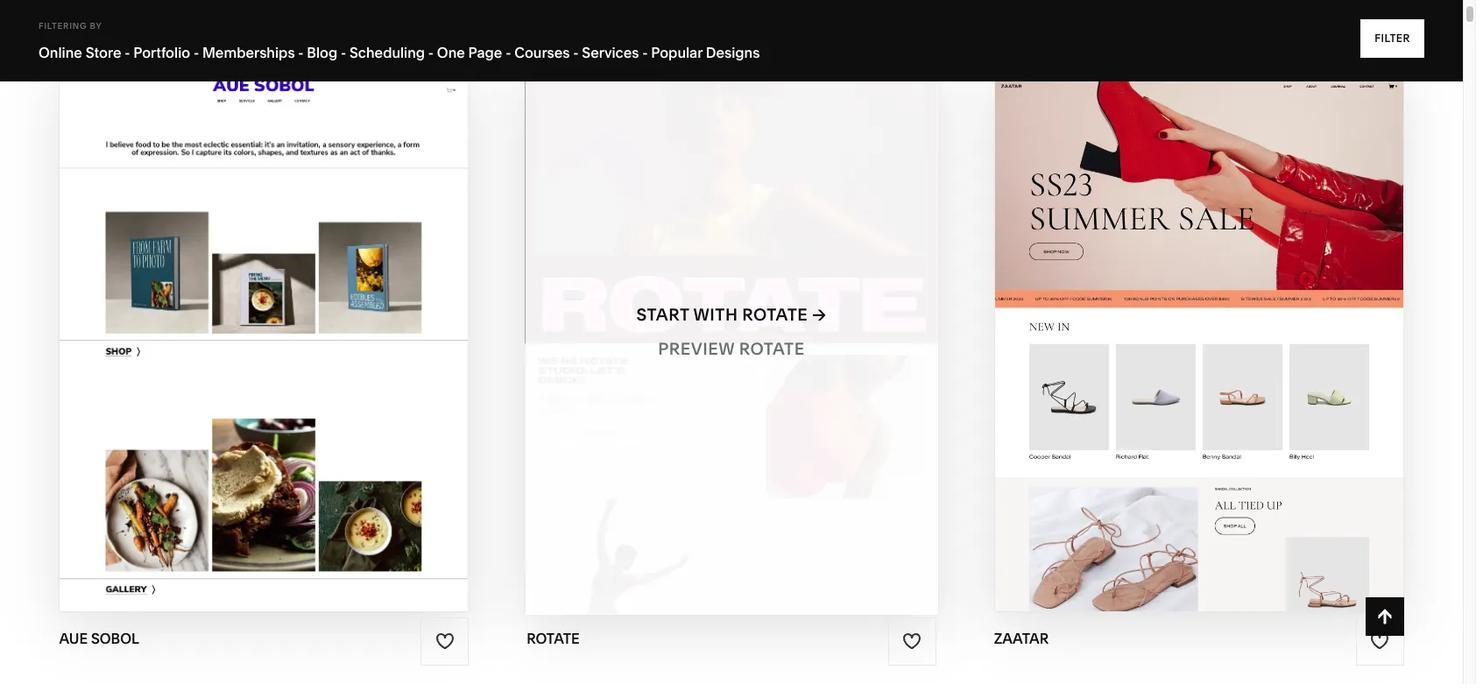 Task type: locate. For each thing, give the bounding box(es) containing it.
by
[[90, 21, 102, 31]]

2 horizontal spatial with
[[1160, 305, 1205, 325]]

start with rotate button
[[637, 291, 827, 339]]

40
[[282, 25, 305, 49]]

online
[[59, 25, 119, 49], [39, 44, 82, 61]]

online for online store - portfolio - memberships - blog - scheduling - one page - courses - services - popular designs
[[39, 44, 82, 61]]

- right courses
[[573, 44, 579, 61]]

2 horizontal spatial preview
[[1125, 339, 1202, 359]]

aue
[[258, 305, 293, 325], [255, 339, 290, 359], [59, 630, 88, 647]]

3 preview from the left
[[1125, 339, 1202, 359]]

start with zaatar
[[1103, 305, 1277, 325]]

3 - from the left
[[298, 44, 304, 61]]

online down filtering
[[39, 44, 82, 61]]

1 vertical spatial zaatar
[[1206, 339, 1274, 359]]

0 horizontal spatial start
[[152, 305, 205, 325]]

1 horizontal spatial store
[[124, 25, 173, 49]]

2 with from the left
[[694, 305, 738, 325]]

online store - portfolio - memberships - blog - scheduling - one page - courses - services - popular designs
[[39, 44, 760, 61]]

templates
[[177, 25, 272, 49]]

preview rotate
[[658, 339, 805, 359]]

add rotate to your favorites list image
[[903, 632, 922, 651]]

preview inside "preview aue sobol" link
[[174, 339, 251, 359]]

sobol
[[298, 305, 357, 325], [294, 339, 354, 359], [91, 630, 139, 647]]

1 horizontal spatial with
[[694, 305, 738, 325]]

filter
[[1375, 32, 1411, 45]]

filtering by
[[39, 21, 102, 31]]

store right by
[[124, 25, 173, 49]]

1 horizontal spatial start
[[637, 305, 690, 325]]

preview down start with zaatar
[[1125, 339, 1202, 359]]

-
[[125, 44, 130, 61], [194, 44, 199, 61], [298, 44, 304, 61], [341, 44, 346, 61], [428, 44, 434, 61], [506, 44, 511, 61], [573, 44, 579, 61], [643, 44, 648, 61]]

1 vertical spatial rotate
[[739, 339, 805, 359]]

0 horizontal spatial preview
[[174, 339, 251, 359]]

2 horizontal spatial start
[[1103, 305, 1156, 325]]

with up 'preview rotate'
[[694, 305, 738, 325]]

sobol inside button
[[298, 305, 357, 325]]

rotate inside button
[[742, 305, 808, 325]]

online left portfolio
[[59, 25, 119, 49]]

add zaatar to your favorites list image
[[1371, 632, 1390, 651]]

zaatar inside button
[[1209, 305, 1277, 325]]

preview inside preview zaatar link
[[1125, 339, 1202, 359]]

- left portfolio
[[125, 44, 130, 61]]

rotate
[[742, 305, 808, 325], [739, 339, 805, 359], [527, 630, 580, 647]]

start with rotate
[[637, 305, 808, 325]]

start
[[152, 305, 205, 325], [637, 305, 690, 325], [1103, 305, 1156, 325]]

aue inside button
[[258, 305, 293, 325]]

5 - from the left
[[428, 44, 434, 61]]

1 with from the left
[[209, 305, 254, 325]]

with
[[209, 305, 254, 325], [694, 305, 738, 325], [1160, 305, 1205, 325]]

0 horizontal spatial store
[[86, 44, 121, 61]]

0 horizontal spatial with
[[209, 305, 254, 325]]

6 - from the left
[[506, 44, 511, 61]]

preview
[[174, 339, 251, 359], [658, 339, 735, 359], [1125, 339, 1202, 359]]

store for templates
[[124, 25, 173, 49]]

portfolio
[[133, 44, 190, 61]]

zaatar image
[[995, 67, 1403, 611]]

0 vertical spatial sobol
[[298, 305, 357, 325]]

preview down start with aue sobol
[[174, 339, 251, 359]]

back to top image
[[1375, 607, 1395, 627]]

- right portfolio
[[194, 44, 199, 61]]

with up the preview aue sobol in the left of the page
[[209, 305, 254, 325]]

1 preview from the left
[[174, 339, 251, 359]]

with up preview zaatar
[[1160, 305, 1205, 325]]

store
[[124, 25, 173, 49], [86, 44, 121, 61]]

add aue sobol to your favorites list image
[[435, 632, 454, 651]]

memberships
[[202, 44, 295, 61]]

zaatar
[[1209, 305, 1277, 325], [1206, 339, 1274, 359], [994, 630, 1049, 647]]

scheduling
[[350, 44, 425, 61]]

1 start from the left
[[152, 305, 205, 325]]

preview down start with rotate at top
[[658, 339, 735, 359]]

0 vertical spatial rotate
[[742, 305, 808, 325]]

preview inside preview rotate link
[[658, 339, 735, 359]]

aue sobol image
[[60, 67, 468, 611]]

2 preview from the left
[[658, 339, 735, 359]]

store down by
[[86, 44, 121, 61]]

2 start from the left
[[637, 305, 690, 325]]

- left popular
[[643, 44, 648, 61]]

3 with from the left
[[1160, 305, 1205, 325]]

1 horizontal spatial preview
[[658, 339, 735, 359]]

- right the page
[[506, 44, 511, 61]]

aue sobol element
[[60, 67, 468, 611]]

1 vertical spatial sobol
[[294, 339, 354, 359]]

0 vertical spatial aue
[[258, 305, 293, 325]]

7 - from the left
[[573, 44, 579, 61]]

0 vertical spatial zaatar
[[1209, 305, 1277, 325]]

- right blog on the left of the page
[[341, 44, 346, 61]]

preview for preview rotate
[[658, 339, 735, 359]]

with for zaatar
[[1160, 305, 1205, 325]]

3 start from the left
[[1103, 305, 1156, 325]]

- left 'one'
[[428, 44, 434, 61]]

- left )
[[298, 44, 304, 61]]

online for online store templates ( 40 )
[[59, 25, 119, 49]]



Task type: describe. For each thing, give the bounding box(es) containing it.
8 - from the left
[[643, 44, 648, 61]]

with for aue
[[209, 305, 254, 325]]

filter button
[[1361, 19, 1425, 58]]

preview for preview aue sobol
[[174, 339, 251, 359]]

preview zaatar link
[[1125, 325, 1274, 374]]

filtering
[[39, 21, 87, 31]]

preview for preview zaatar
[[1125, 339, 1202, 359]]

one
[[437, 44, 465, 61]]

start with aue sobol button
[[152, 291, 376, 339]]

2 vertical spatial aue
[[59, 630, 88, 647]]

page
[[468, 44, 502, 61]]

(
[[277, 25, 282, 49]]

start for preview rotate
[[637, 305, 690, 325]]

rotate image
[[526, 65, 938, 614]]

zaatar element
[[995, 67, 1403, 611]]

start with aue sobol
[[152, 305, 357, 325]]

services
[[582, 44, 639, 61]]

aue sobol
[[59, 630, 139, 647]]

start for preview aue sobol
[[152, 305, 205, 325]]

with for rotate
[[694, 305, 738, 325]]

online store templates ( 40 )
[[59, 25, 311, 49]]

courses
[[515, 44, 570, 61]]

start with zaatar button
[[1103, 291, 1295, 339]]

2 vertical spatial sobol
[[91, 630, 139, 647]]

designs
[[706, 44, 760, 61]]

preview aue sobol link
[[174, 325, 354, 374]]

popular
[[651, 44, 703, 61]]

preview rotate link
[[658, 325, 805, 374]]

preview aue sobol
[[174, 339, 354, 359]]

preview zaatar
[[1125, 339, 1274, 359]]

1 vertical spatial aue
[[255, 339, 290, 359]]

2 vertical spatial zaatar
[[994, 630, 1049, 647]]

blog
[[307, 44, 338, 61]]

2 vertical spatial rotate
[[527, 630, 580, 647]]

store for -
[[86, 44, 121, 61]]

rotate element
[[526, 65, 938, 614]]

1 - from the left
[[125, 44, 130, 61]]

4 - from the left
[[341, 44, 346, 61]]

2 - from the left
[[194, 44, 199, 61]]

start for preview zaatar
[[1103, 305, 1156, 325]]

)
[[305, 25, 311, 49]]



Task type: vqa. For each thing, say whether or not it's contained in the screenshot.
"Start" inside 'Start with Quinn' 'button'
no



